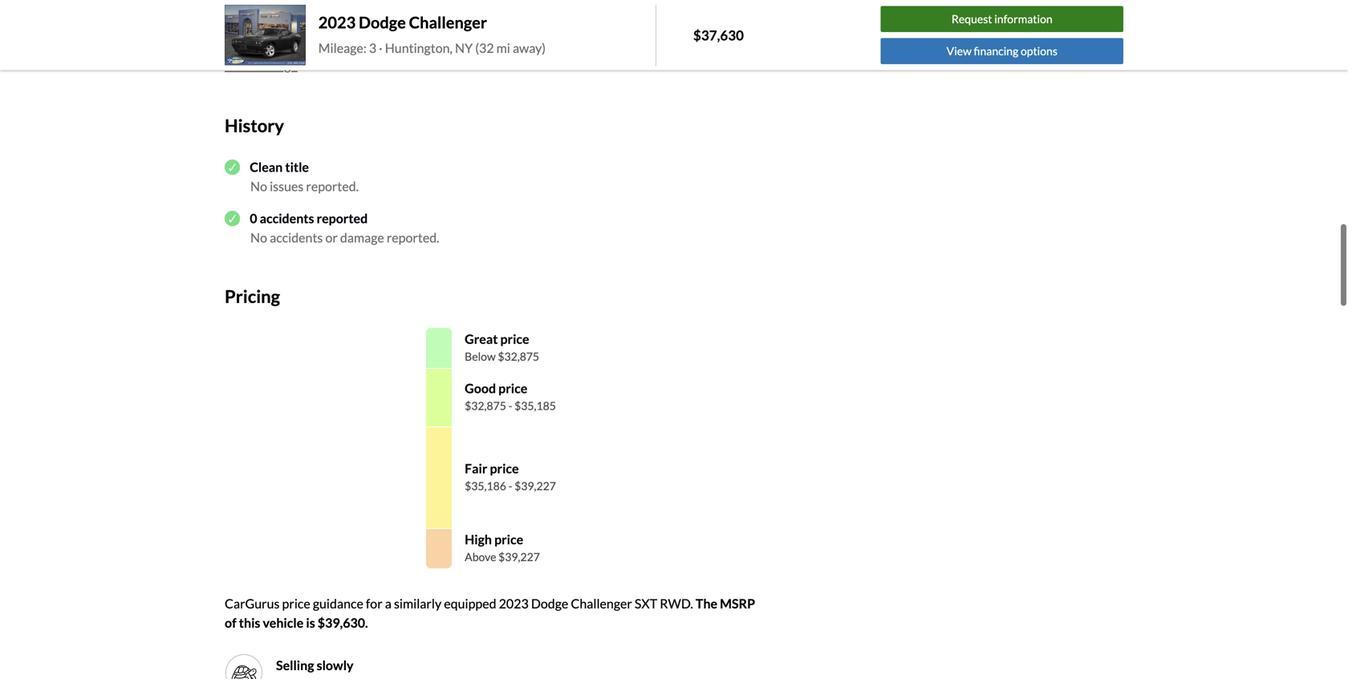 Task type: locate. For each thing, give the bounding box(es) containing it.
2023 dodge challenger image
[[225, 5, 306, 65]]

0 vertical spatial dodge
[[359, 13, 406, 32]]

dodge down high price above $39,227
[[531, 596, 568, 612]]

vdpcheck image
[[225, 211, 240, 226]]

challenger inside 2023 dodge challenger mileage: 3 · huntington, ny (32 mi away)
[[409, 13, 487, 32]]

2023
[[318, 13, 356, 32], [499, 596, 529, 612]]

dodge
[[359, 13, 406, 32], [531, 596, 568, 612]]

1 - from the top
[[508, 399, 512, 413]]

selling slowly
[[276, 658, 354, 674]]

plus package link
[[225, 58, 298, 73]]

reported. up reported
[[306, 179, 359, 194]]

siriusxm
[[501, 38, 549, 54]]

vdpcheck image
[[225, 160, 240, 175]]

accidents
[[260, 211, 314, 226], [270, 230, 323, 246]]

request
[[952, 12, 992, 26]]

1 horizontal spatial dodge
[[531, 596, 568, 612]]

reported.
[[306, 179, 359, 194], [387, 230, 439, 246]]

issues
[[270, 179, 304, 194]]

0 vertical spatial reported.
[[306, 179, 359, 194]]

accidents for or
[[270, 230, 323, 246]]

challenger left sxt
[[571, 596, 632, 612]]

request information button
[[881, 6, 1124, 32]]

0 horizontal spatial reported.
[[306, 179, 359, 194]]

1 horizontal spatial reported.
[[387, 230, 439, 246]]

- inside good price $32,875 - $35,185
[[508, 399, 512, 413]]

selling slowly image
[[225, 654, 263, 680]]

fair price $35,186 - $39,227
[[465, 461, 556, 493]]

- for fair price
[[508, 480, 512, 493]]

the msrp of this vehicle is $39,630.
[[225, 596, 755, 631]]

$32,875 down good
[[465, 399, 506, 413]]

1 horizontal spatial challenger
[[571, 596, 632, 612]]

view financing options
[[947, 44, 1058, 58]]

0 vertical spatial challenger
[[409, 13, 487, 32]]

price right great
[[500, 332, 529, 347]]

0 vertical spatial 2023
[[318, 13, 356, 32]]

dodge up ·
[[359, 13, 406, 32]]

0 vertical spatial -
[[508, 399, 512, 413]]

1 vertical spatial $32,875
[[465, 399, 506, 413]]

0 vertical spatial $39,227
[[515, 480, 556, 493]]

1 vertical spatial no
[[250, 230, 267, 246]]

package up plus package link on the top left
[[277, 38, 324, 54]]

2 no from the top
[[250, 230, 267, 246]]

clean title
[[250, 159, 309, 175]]

1 vertical spatial package
[[251, 58, 298, 73]]

price inside the "great price below $32,875"
[[500, 332, 529, 347]]

damage
[[340, 230, 384, 246]]

huntington,
[[385, 40, 453, 56]]

1 horizontal spatial 2023
[[499, 596, 529, 612]]

2023 right equipped
[[499, 596, 529, 612]]

package down blacktop package link
[[251, 58, 298, 73]]

1 vertical spatial accidents
[[270, 230, 323, 246]]

price for fair price
[[490, 461, 519, 477]]

great
[[465, 332, 498, 347]]

- right $35,186
[[508, 480, 512, 493]]

blacktop package link
[[225, 38, 324, 54]]

sxt
[[635, 596, 657, 612]]

- left $35,185 at the bottom left of page
[[508, 399, 512, 413]]

-
[[508, 399, 512, 413], [508, 480, 512, 493]]

equipped
[[444, 596, 496, 612]]

guidance
[[313, 596, 363, 612]]

1 vertical spatial $39,227
[[499, 551, 540, 564]]

0 vertical spatial $32,875
[[498, 350, 539, 364]]

no issues reported.
[[250, 179, 359, 194]]

price up $35,185 at the bottom left of page
[[499, 381, 528, 397]]

great price below $32,875
[[465, 332, 539, 364]]

1 vertical spatial dodge
[[531, 596, 568, 612]]

1 vertical spatial challenger
[[571, 596, 632, 612]]

0 horizontal spatial dodge
[[359, 13, 406, 32]]

$39,227
[[515, 480, 556, 493], [499, 551, 540, 564]]

price inside good price $32,875 - $35,185
[[499, 381, 528, 397]]

2023 up mileage:
[[318, 13, 356, 32]]

accidents down issues
[[260, 211, 314, 226]]

price
[[500, 332, 529, 347], [499, 381, 528, 397], [490, 461, 519, 477], [494, 532, 523, 548], [282, 596, 310, 612]]

dodge inside 2023 dodge challenger mileage: 3 · huntington, ny (32 mi away)
[[359, 13, 406, 32]]

price inside high price above $39,227
[[494, 532, 523, 548]]

price inside fair price $35,186 - $39,227
[[490, 461, 519, 477]]

2023 inside 2023 dodge challenger mileage: 3 · huntington, ny (32 mi away)
[[318, 13, 356, 32]]

no
[[250, 179, 267, 194], [250, 230, 267, 246]]

2 - from the top
[[508, 480, 512, 493]]

selling
[[276, 658, 314, 674]]

no for no issues reported.
[[250, 179, 267, 194]]

price up $35,186
[[490, 461, 519, 477]]

$32,875
[[498, 350, 539, 364], [465, 399, 506, 413]]

of
[[225, 615, 237, 631]]

options
[[225, 14, 271, 30]]

this
[[239, 615, 260, 631]]

0
[[250, 211, 257, 226]]

satellite
[[552, 38, 598, 54]]

·
[[379, 40, 383, 56]]

the
[[696, 596, 718, 612]]

1 no from the top
[[250, 179, 267, 194]]

price for high price
[[494, 532, 523, 548]]

fair
[[465, 461, 488, 477]]

0 horizontal spatial challenger
[[409, 13, 487, 32]]

1 vertical spatial 2023
[[499, 596, 529, 612]]

or
[[325, 230, 338, 246]]

price right high
[[494, 532, 523, 548]]

no down 0
[[250, 230, 267, 246]]

a
[[385, 596, 392, 612]]

1 vertical spatial -
[[508, 480, 512, 493]]

$32,875 inside the "great price below $32,875"
[[498, 350, 539, 364]]

no down clean at the top of the page
[[250, 179, 267, 194]]

0 horizontal spatial 2023
[[318, 13, 356, 32]]

$32,875 inside good price $32,875 - $35,185
[[465, 399, 506, 413]]

$39,227 right $35,186
[[515, 480, 556, 493]]

challenger up ny
[[409, 13, 487, 32]]

request information
[[952, 12, 1053, 26]]

0 vertical spatial accidents
[[260, 211, 314, 226]]

price up vehicle
[[282, 596, 310, 612]]

view financing options button
[[881, 38, 1124, 64]]

accidents for reported
[[260, 211, 314, 226]]

accidents down 0 accidents reported
[[270, 230, 323, 246]]

$35,186
[[465, 480, 506, 493]]

blacktop
[[225, 38, 275, 54]]

$39,227 right the above
[[499, 551, 540, 564]]

cargurus price guidance for a similarly equipped 2023 dodge challenger sxt rwd.
[[225, 596, 693, 612]]

view
[[947, 44, 972, 58]]

- inside fair price $35,186 - $39,227
[[508, 480, 512, 493]]

package
[[277, 38, 324, 54], [251, 58, 298, 73]]

0 vertical spatial no
[[250, 179, 267, 194]]

challenger
[[409, 13, 487, 32], [571, 596, 632, 612]]

siriusxm satellite radio
[[501, 38, 633, 54]]

reported. right damage
[[387, 230, 439, 246]]

$32,875 right below
[[498, 350, 539, 364]]

ny
[[455, 40, 473, 56]]

$35,185
[[515, 399, 556, 413]]



Task type: describe. For each thing, give the bounding box(es) containing it.
information
[[995, 12, 1053, 26]]

$37,630
[[693, 27, 744, 43]]

financing
[[974, 44, 1019, 58]]

cargurus
[[225, 596, 280, 612]]

high
[[465, 532, 492, 548]]

mileage:
[[318, 40, 367, 56]]

reported
[[317, 211, 368, 226]]

msrp
[[720, 596, 755, 612]]

options
[[1021, 44, 1058, 58]]

is
[[306, 615, 315, 631]]

plus
[[225, 58, 249, 73]]

vehicle
[[263, 615, 304, 631]]

- for good price
[[508, 399, 512, 413]]

rwd.
[[660, 596, 693, 612]]

below
[[465, 350, 496, 364]]

price for good price
[[499, 381, 528, 397]]

pricing
[[225, 286, 280, 307]]

blacktop package plus package
[[225, 38, 324, 73]]

1 vertical spatial reported.
[[387, 230, 439, 246]]

clean
[[250, 159, 283, 175]]

for
[[366, 596, 383, 612]]

good price $32,875 - $35,185
[[465, 381, 556, 413]]

good
[[465, 381, 496, 397]]

no accidents or damage reported.
[[250, 230, 439, 246]]

$39,227 inside high price above $39,227
[[499, 551, 540, 564]]

siriusxm satellite radio link
[[501, 38, 633, 54]]

3
[[369, 40, 377, 56]]

slowly
[[317, 658, 354, 674]]

away)
[[513, 40, 546, 56]]

price for great price
[[500, 332, 529, 347]]

$39,227 inside fair price $35,186 - $39,227
[[515, 480, 556, 493]]

mi
[[497, 40, 510, 56]]

selling slowly image
[[231, 660, 257, 680]]

(32
[[475, 40, 494, 56]]

similarly
[[394, 596, 442, 612]]

history
[[225, 115, 284, 136]]

$39,630.
[[318, 615, 368, 631]]

0 vertical spatial package
[[277, 38, 324, 54]]

above
[[465, 551, 496, 564]]

no for no accidents or damage reported.
[[250, 230, 267, 246]]

0 accidents reported
[[250, 211, 368, 226]]

radio
[[600, 38, 633, 54]]

high price above $39,227
[[465, 532, 540, 564]]

title
[[285, 159, 309, 175]]

2023 dodge challenger mileage: 3 · huntington, ny (32 mi away)
[[318, 13, 546, 56]]



Task type: vqa. For each thing, say whether or not it's contained in the screenshot.
Request information button
yes



